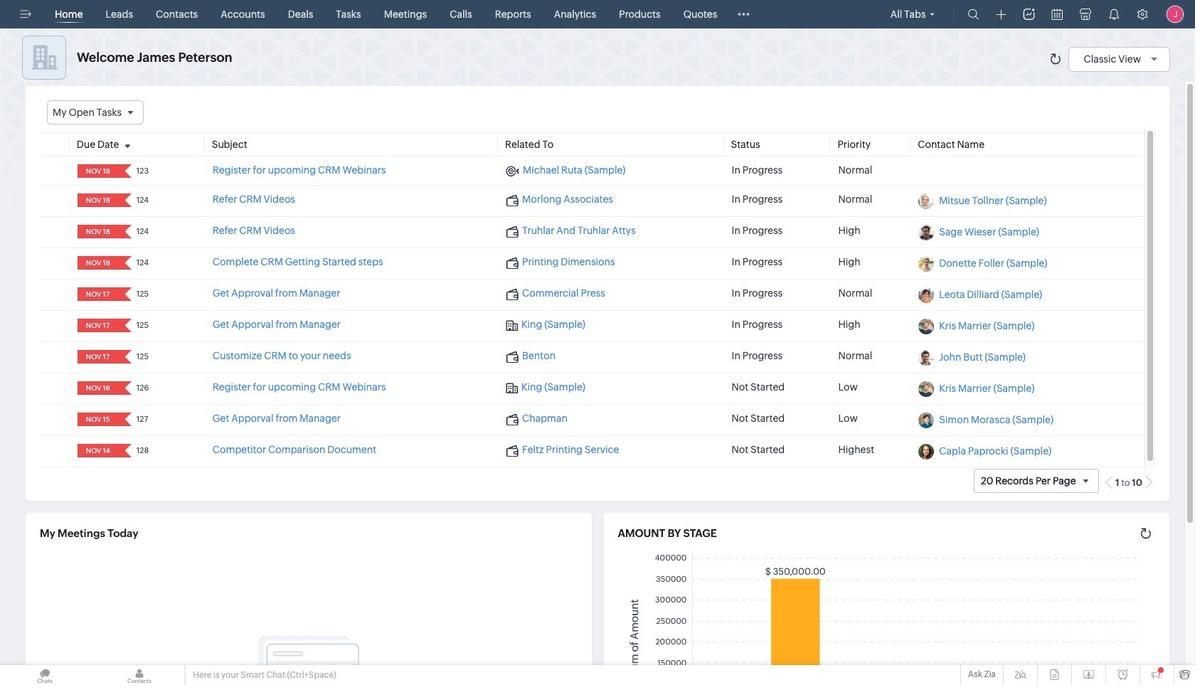 Task type: describe. For each thing, give the bounding box(es) containing it.
calendar image
[[1052, 9, 1063, 20]]

quick actions image
[[997, 9, 1007, 20]]

marketplace image
[[1081, 9, 1092, 20]]

search image
[[968, 9, 980, 20]]

chats image
[[0, 666, 90, 685]]

contacts image
[[95, 666, 184, 685]]

configure settings image
[[1137, 9, 1149, 20]]



Task type: vqa. For each thing, say whether or not it's contained in the screenshot.
Contacts "Image"
yes



Task type: locate. For each thing, give the bounding box(es) containing it.
sales motivator image
[[1024, 9, 1035, 20]]

notifications image
[[1109, 9, 1120, 20]]



